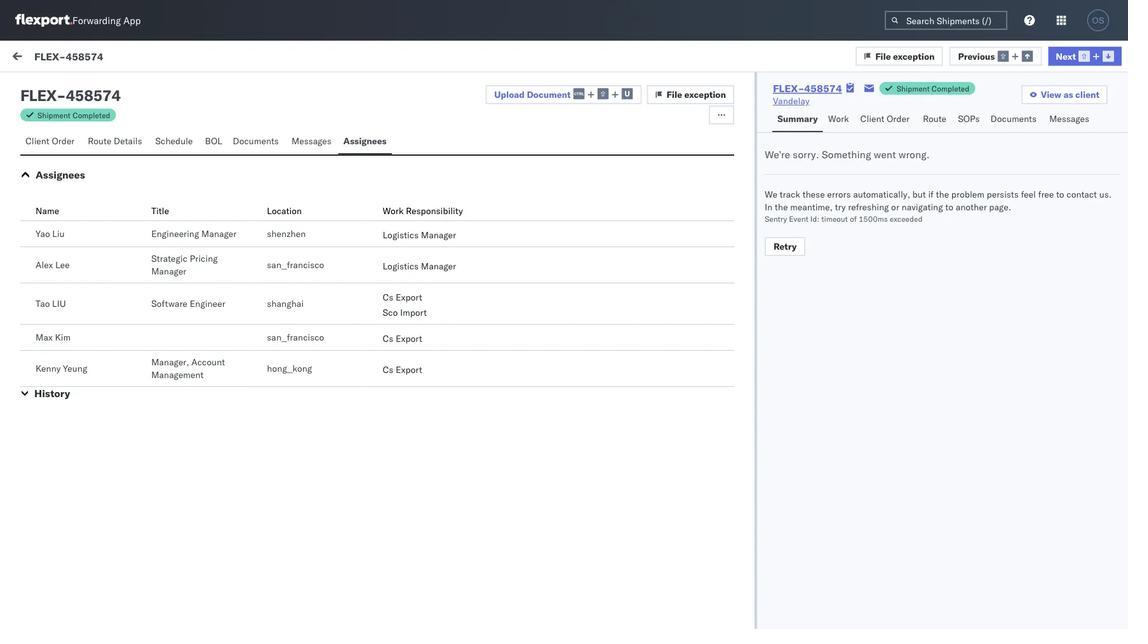 Task type: describe. For each thing, give the bounding box(es) containing it.
item/shipment
[[927, 110, 979, 120]]

1 horizontal spatial client order
[[861, 113, 910, 124]]

3 test from the top
[[38, 388, 54, 399]]

route details
[[88, 135, 142, 146]]

flexport. image
[[15, 14, 72, 27]]

messages for the right messages button
[[1050, 113, 1090, 124]]

3 j z from the top
[[43, 368, 49, 376]]

yao liu
[[36, 228, 65, 239]]

3 test from the top
[[90, 309, 107, 320]]

sops
[[958, 113, 980, 124]]

documents for documents button to the right
[[991, 113, 1037, 124]]

id:
[[811, 214, 820, 223]]

2 j z from the top
[[43, 311, 49, 318]]

work for work button
[[828, 113, 849, 124]]

view as client button
[[1022, 85, 1108, 104]]

(0) for external (0)
[[56, 81, 73, 92]]

title
[[151, 205, 169, 216]]

tao liu
[[36, 298, 66, 309]]

liu
[[52, 298, 66, 309]]

2 export from the top
[[396, 333, 422, 344]]

1 6:47 from the top
[[446, 319, 465, 330]]

4 zhao from the top
[[109, 366, 129, 377]]

flex- down automatically,
[[879, 205, 906, 216]]

sentry
[[765, 214, 787, 223]]

1 horizontal spatial messages button
[[1045, 107, 1096, 132]]

work button
[[823, 107, 856, 132]]

Search Shipments (/) text field
[[885, 11, 1008, 30]]

2 test from the top
[[90, 252, 107, 263]]

1 z from the top
[[46, 139, 49, 147]]

software
[[151, 298, 187, 309]]

previous button
[[950, 47, 1042, 66]]

1 logistics from the top
[[383, 229, 419, 240]]

schedule button
[[150, 130, 200, 154]]

1 san_francisco from the top
[[267, 259, 324, 270]]

kim
[[55, 332, 71, 343]]

max
[[36, 332, 53, 343]]

retry
[[774, 241, 797, 252]]

yeung
[[63, 363, 87, 374]]

related work item/shipment
[[880, 110, 979, 120]]

next button
[[1049, 47, 1122, 66]]

message inside button
[[154, 52, 192, 63]]

retry button
[[765, 237, 806, 256]]

tao
[[36, 298, 50, 309]]

2 j from the top
[[43, 253, 46, 261]]

summary
[[778, 113, 818, 124]]

manager, account management
[[151, 356, 225, 380]]

message button
[[149, 41, 213, 75]]

458574 up internal
[[66, 50, 103, 62]]

1 zhao from the top
[[109, 138, 129, 149]]

2 zhao from the top
[[109, 252, 129, 263]]

4 jason-test zhao from the top
[[62, 366, 129, 377]]

meantime,
[[790, 201, 833, 213]]

3 zhao from the top
[[109, 309, 129, 320]]

0 horizontal spatial client order button
[[20, 130, 83, 154]]

external (0) button
[[15, 75, 80, 100]]

0 horizontal spatial order
[[52, 135, 75, 146]]

0 vertical spatial exception
[[893, 50, 935, 61]]

import work button
[[89, 41, 149, 75]]

strategic
[[151, 253, 188, 264]]

3 jason-test zhao from the top
[[62, 309, 129, 320]]

hong_kong
[[267, 363, 312, 374]]

work responsibility
[[383, 205, 463, 216]]

route for route details
[[88, 135, 111, 146]]

os button
[[1084, 6, 1113, 35]]

0 horizontal spatial shipment completed
[[37, 110, 110, 120]]

4 dec from the top
[[384, 319, 400, 330]]

name
[[36, 205, 59, 216]]

0 vertical spatial order
[[887, 113, 910, 124]]

2 logistics manager from the top
[[383, 261, 456, 272]]

20, for dec 20, 2026, 12:36 am pst
[[403, 148, 416, 159]]

2 z from the top
[[46, 311, 49, 318]]

1 vertical spatial file exception
[[667, 89, 726, 100]]

2 dec from the top
[[384, 205, 400, 216]]

0 horizontal spatial message
[[39, 110, 70, 120]]

app
[[123, 14, 141, 26]]

1 vertical spatial the
[[775, 201, 788, 213]]

3 2026, from the top
[[419, 262, 444, 273]]

1 horizontal spatial to
[[1057, 189, 1065, 200]]

0 vertical spatial file exception
[[876, 50, 935, 61]]

route for route
[[923, 113, 947, 124]]

0 horizontal spatial work
[[123, 52, 144, 63]]

test msg
[[38, 274, 72, 285]]

cs inside "cs export sco import"
[[383, 292, 394, 303]]

2 6:47 from the top
[[446, 376, 465, 388]]

pricing
[[190, 253, 218, 264]]

messages for messages button to the left
[[292, 135, 332, 146]]

work for related
[[908, 110, 925, 120]]

3 z from the top
[[46, 368, 49, 376]]

yao
[[36, 228, 50, 239]]

flex
[[20, 86, 57, 105]]

wrong.
[[899, 148, 930, 161]]

max kim
[[36, 332, 71, 343]]

upload document
[[495, 89, 571, 100]]

2 jason-test zhao from the top
[[62, 252, 129, 263]]

external (0)
[[20, 81, 73, 92]]

engineering
[[151, 228, 199, 239]]

upload
[[495, 89, 525, 100]]

dec 20, 2026, 12:36 am pst
[[384, 148, 505, 159]]

0 vertical spatial assignees
[[343, 135, 387, 146]]

flex- 458574 for dec 20, 2026, 12:35 am pst
[[879, 205, 939, 216]]

track
[[780, 189, 801, 200]]

458574 up vandelay at the right top of the page
[[804, 82, 842, 95]]

3 dec from the top
[[384, 262, 400, 273]]

am for 12:36
[[473, 148, 487, 159]]

lee
[[55, 259, 70, 270]]

client
[[1076, 89, 1100, 100]]

errors
[[827, 189, 851, 200]]

1 horizontal spatial assignees button
[[338, 130, 392, 154]]

5 dec from the top
[[384, 376, 400, 388]]

20, for dec 20, 2026, 12:35 am pst
[[403, 205, 416, 216]]

manager,
[[151, 356, 189, 368]]

vandelay link
[[773, 95, 810, 107]]

internal
[[85, 81, 116, 92]]

458574 down 'but'
[[906, 205, 939, 216]]

engineering manager
[[151, 228, 237, 239]]

458574 down the "route" button
[[906, 148, 939, 159]]

1 test from the top
[[90, 138, 107, 149]]

0 vertical spatial shipment completed
[[897, 84, 970, 93]]

msg
[[56, 274, 72, 285]]

we're
[[765, 148, 790, 161]]

1 vertical spatial exception
[[685, 89, 726, 100]]

these
[[803, 189, 825, 200]]

document
[[527, 89, 571, 100]]

1 vertical spatial to
[[946, 201, 954, 213]]

shanghai
[[267, 298, 304, 309]]

navigating
[[902, 201, 943, 213]]

manager inside strategic pricing manager
[[151, 266, 186, 277]]

resize handle column header for message
[[363, 106, 379, 629]]

as
[[1064, 89, 1074, 100]]

flex-458574 link
[[773, 82, 842, 95]]

0 horizontal spatial client
[[25, 135, 49, 146]]

1 vertical spatial completed
[[73, 110, 110, 120]]

4 jason- from the top
[[62, 366, 90, 377]]

external
[[20, 81, 54, 92]]

if
[[929, 189, 934, 200]]

0 horizontal spatial flex-458574
[[34, 50, 103, 62]]

2 pm from the top
[[467, 376, 481, 388]]

2 dec 17, 2026, 6:47 pm pst from the top
[[384, 376, 499, 388]]

0 horizontal spatial file
[[667, 89, 682, 100]]

2 cs from the top
[[383, 333, 394, 344]]

engineer
[[190, 298, 225, 309]]

bol button
[[200, 130, 228, 154]]

we're sorry. something went wrong.
[[765, 148, 930, 161]]

forwarding
[[72, 14, 121, 26]]

or
[[892, 201, 900, 213]]

we
[[765, 189, 778, 200]]

1 test from the top
[[38, 274, 54, 285]]

page.
[[990, 201, 1012, 213]]

contact
[[1067, 189, 1097, 200]]



Task type: vqa. For each thing, say whether or not it's contained in the screenshot.
1st ON from the top of the page
no



Task type: locate. For each thing, give the bounding box(es) containing it.
cs export sco import
[[383, 292, 427, 318]]

client order button up went
[[856, 107, 918, 132]]

1 vertical spatial 6:47
[[446, 376, 465, 388]]

0 vertical spatial work
[[123, 52, 144, 63]]

history button
[[34, 387, 70, 400]]

2 vertical spatial j z
[[43, 368, 49, 376]]

went
[[874, 148, 896, 161]]

dec
[[384, 148, 400, 159], [384, 205, 400, 216], [384, 262, 400, 273], [384, 319, 400, 330], [384, 376, 400, 388]]

ttt up yao
[[38, 217, 48, 228]]

1 vertical spatial message
[[39, 110, 70, 120]]

logistics down work responsibility
[[383, 229, 419, 240]]

kenny yeung
[[36, 363, 87, 374]]

details
[[114, 135, 142, 146]]

3 am from the top
[[473, 262, 487, 273]]

previous
[[959, 50, 995, 61]]

exception
[[893, 50, 935, 61], [685, 89, 726, 100]]

logistics up "cs export sco import"
[[383, 261, 419, 272]]

0 vertical spatial work
[[36, 49, 69, 66]]

completed down flex - 458574
[[73, 110, 110, 120]]

manager down strategic
[[151, 266, 186, 277]]

1 flex- 458574 from the top
[[879, 148, 939, 159]]

0 vertical spatial am
[[473, 148, 487, 159]]

manager down responsibility
[[421, 229, 456, 240]]

2 test from the top
[[38, 331, 54, 342]]

route left sops
[[923, 113, 947, 124]]

am for 12:35
[[473, 205, 487, 216]]

2 20, from the top
[[403, 205, 416, 216]]

1 cs export from the top
[[383, 333, 422, 344]]

(0) inside button
[[56, 81, 73, 92]]

jason- up kim
[[62, 309, 90, 320]]

zhao left schedule
[[109, 138, 129, 149]]

schedule
[[155, 135, 193, 146]]

shipment completed up related work item/shipment
[[897, 84, 970, 93]]

work
[[36, 49, 69, 66], [908, 110, 925, 120]]

logistics manager down work responsibility
[[383, 229, 456, 240]]

cs export
[[383, 333, 422, 344], [383, 364, 422, 375]]

something
[[822, 148, 871, 161]]

j
[[43, 139, 46, 147], [43, 253, 46, 261], [43, 311, 46, 318], [43, 368, 46, 376]]

4 j from the top
[[43, 368, 46, 376]]

ttt for dec 20, 2026, 12:35 am pst
[[38, 217, 48, 228]]

we track these errors automatically, but if the problem persists feel free to contact us. in the meantime, try refreshing or navigating to another page. sentry event id: timeout of 1500ms exceeded
[[765, 189, 1112, 223]]

shipment
[[897, 84, 930, 93], [37, 110, 71, 120]]

in
[[765, 201, 773, 213]]

1 (0) from the left
[[56, 81, 73, 92]]

0 horizontal spatial to
[[946, 201, 954, 213]]

2 vertical spatial 20,
[[403, 262, 416, 273]]

2 resize handle column header from the left
[[611, 106, 626, 629]]

20, left the 12:36
[[403, 148, 416, 159]]

test left details
[[90, 138, 107, 149]]

location
[[267, 205, 302, 216]]

am for 12:33
[[473, 262, 487, 273]]

2 flex- 458574 from the top
[[879, 205, 939, 216]]

route button
[[918, 107, 953, 132]]

1 20, from the top
[[403, 148, 416, 159]]

j down tao
[[43, 311, 46, 318]]

flex- up vandelay at the right top of the page
[[773, 82, 804, 95]]

zhao right 'yeung'
[[109, 366, 129, 377]]

1 horizontal spatial completed
[[932, 84, 970, 93]]

test right the lee in the left of the page
[[90, 252, 107, 263]]

1 vertical spatial work
[[828, 113, 849, 124]]

12:36
[[446, 148, 471, 159]]

flex- down related
[[879, 148, 906, 159]]

1 export from the top
[[396, 292, 422, 303]]

z up history button
[[46, 368, 49, 376]]

documents right "bol" button
[[233, 135, 279, 146]]

shipment down flex
[[37, 110, 71, 120]]

1 vertical spatial cs export
[[383, 364, 422, 375]]

work left responsibility
[[383, 205, 404, 216]]

1 vertical spatial shipment
[[37, 110, 71, 120]]

import
[[94, 52, 121, 63], [400, 307, 427, 318]]

ttt for dec 20, 2026, 12:36 am pst
[[38, 159, 48, 171]]

1 vertical spatial logistics
[[383, 261, 419, 272]]

1 horizontal spatial documents
[[991, 113, 1037, 124]]

1 17, from the top
[[403, 319, 416, 330]]

message down flex - 458574
[[39, 110, 70, 120]]

assignees button
[[338, 130, 392, 154], [36, 168, 85, 181]]

0 vertical spatial z
[[46, 139, 49, 147]]

1 vertical spatial j z
[[43, 311, 49, 318]]

1 vertical spatial documents
[[233, 135, 279, 146]]

0 vertical spatial messages
[[1050, 113, 1090, 124]]

0 vertical spatial to
[[1057, 189, 1065, 200]]

ttt up name
[[38, 159, 48, 171]]

to right free
[[1057, 189, 1065, 200]]

resize handle column header for category
[[858, 106, 873, 629]]

flex- right "my"
[[34, 50, 66, 62]]

file exception
[[876, 50, 935, 61], [667, 89, 726, 100]]

3 export from the top
[[396, 364, 422, 375]]

0 horizontal spatial client order
[[25, 135, 75, 146]]

test left kim
[[38, 331, 54, 342]]

2 jason- from the top
[[62, 252, 90, 263]]

0 horizontal spatial documents button
[[228, 130, 286, 154]]

1 horizontal spatial shipment completed
[[897, 84, 970, 93]]

client down flex
[[25, 135, 49, 146]]

1 vertical spatial assignees
[[36, 168, 85, 181]]

import right sco
[[400, 307, 427, 318]]

3 cs from the top
[[383, 364, 394, 375]]

work up external (0)
[[36, 49, 69, 66]]

1 vertical spatial cs
[[383, 333, 394, 344]]

0 vertical spatial message
[[154, 52, 192, 63]]

1 vertical spatial order
[[52, 135, 75, 146]]

2 san_francisco from the top
[[267, 332, 324, 343]]

to
[[1057, 189, 1065, 200], [946, 201, 954, 213]]

1 2026, from the top
[[419, 148, 444, 159]]

jason- down flex - 458574
[[62, 138, 90, 149]]

0 horizontal spatial documents
[[233, 135, 279, 146]]

try
[[835, 201, 846, 213]]

j z
[[43, 139, 49, 147], [43, 311, 49, 318], [43, 368, 49, 376]]

category
[[632, 110, 663, 120]]

am right 12:33
[[473, 262, 487, 273]]

1 horizontal spatial file exception
[[876, 50, 935, 61]]

client right work button
[[861, 113, 885, 124]]

1 dec 17, 2026, 6:47 pm pst from the top
[[384, 319, 499, 330]]

0 horizontal spatial import
[[94, 52, 121, 63]]

1 jason-test zhao from the top
[[62, 138, 129, 149]]

san_francisco
[[267, 259, 324, 270], [267, 332, 324, 343]]

2 vertical spatial work
[[383, 205, 404, 216]]

5 2026, from the top
[[419, 376, 444, 388]]

1 vertical spatial client
[[25, 135, 49, 146]]

20, up "cs export sco import"
[[403, 262, 416, 273]]

1 horizontal spatial the
[[936, 189, 949, 200]]

2 vertical spatial cs
[[383, 364, 394, 375]]

export
[[396, 292, 422, 303], [396, 333, 422, 344], [396, 364, 422, 375]]

us.
[[1100, 189, 1112, 200]]

alex
[[36, 259, 53, 270]]

os
[[1092, 16, 1105, 25]]

account
[[191, 356, 225, 368]]

san_francisco down shenzhen
[[267, 259, 324, 270]]

1 j z from the top
[[43, 139, 49, 147]]

sorry.
[[793, 148, 819, 161]]

0 vertical spatial logistics
[[383, 229, 419, 240]]

0 horizontal spatial route
[[88, 135, 111, 146]]

timeout
[[822, 214, 848, 223]]

dec 20, 2026, 12:33 am pst
[[384, 262, 505, 273]]

0 vertical spatial the
[[936, 189, 949, 200]]

1 horizontal spatial file
[[876, 50, 891, 61]]

0 vertical spatial completed
[[932, 84, 970, 93]]

0 vertical spatial ttt
[[38, 159, 48, 171]]

0 vertical spatial test
[[38, 274, 54, 285]]

completed
[[932, 84, 970, 93], [73, 110, 110, 120]]

0 vertical spatial san_francisco
[[267, 259, 324, 270]]

1 vertical spatial route
[[88, 135, 111, 146]]

0 vertical spatial route
[[923, 113, 947, 124]]

(0)
[[56, 81, 73, 92], [119, 81, 135, 92]]

0 vertical spatial dec 17, 2026, 6:47 pm pst
[[384, 319, 499, 330]]

message right import work
[[154, 52, 192, 63]]

zhao left software
[[109, 309, 129, 320]]

(0) right external
[[56, 81, 73, 92]]

z down tao liu
[[46, 311, 49, 318]]

logistics manager
[[383, 229, 456, 240], [383, 261, 456, 272]]

1 vertical spatial messages
[[292, 135, 332, 146]]

0 horizontal spatial exception
[[685, 89, 726, 100]]

1 resize handle column header from the left
[[363, 106, 379, 629]]

0 vertical spatial flex-458574
[[34, 50, 103, 62]]

sco
[[383, 307, 398, 318]]

z
[[46, 139, 49, 147], [46, 311, 49, 318], [46, 368, 49, 376]]

test right liu
[[90, 309, 107, 320]]

internal (0) button
[[80, 75, 143, 100]]

3 resize handle column header from the left
[[858, 106, 873, 629]]

event
[[789, 214, 809, 223]]

j down flex
[[43, 139, 46, 147]]

client order down flex
[[25, 135, 75, 146]]

view as client
[[1041, 89, 1100, 100]]

1 horizontal spatial client
[[861, 113, 885, 124]]

free
[[1039, 189, 1054, 200]]

problem
[[952, 189, 985, 200]]

order down flex - 458574
[[52, 135, 75, 146]]

import inside import work button
[[94, 52, 121, 63]]

flex-458574 down the forwarding app link at top
[[34, 50, 103, 62]]

1500ms
[[859, 214, 888, 223]]

work
[[123, 52, 144, 63], [828, 113, 849, 124], [383, 205, 404, 216]]

1 jason- from the top
[[62, 138, 90, 149]]

1 horizontal spatial work
[[908, 110, 925, 120]]

1 vertical spatial assignees button
[[36, 168, 85, 181]]

manager up "cs export sco import"
[[421, 261, 456, 272]]

2 vertical spatial z
[[46, 368, 49, 376]]

documents right sops "button"
[[991, 113, 1037, 124]]

zhao left strategic
[[109, 252, 129, 263]]

export inside "cs export sco import"
[[396, 292, 422, 303]]

4 test from the top
[[90, 366, 107, 377]]

1 j from the top
[[43, 139, 46, 147]]

3 j from the top
[[43, 311, 46, 318]]

message
[[154, 52, 192, 63], [39, 110, 70, 120]]

import inside "cs export sco import"
[[400, 307, 427, 318]]

1 horizontal spatial flex-458574
[[773, 82, 842, 95]]

0 vertical spatial client order
[[861, 113, 910, 124]]

client
[[861, 113, 885, 124], [25, 135, 49, 146]]

0 vertical spatial assignees button
[[338, 130, 392, 154]]

my work
[[13, 49, 69, 66]]

20,
[[403, 148, 416, 159], [403, 205, 416, 216], [403, 262, 416, 273]]

z down flex
[[46, 139, 49, 147]]

1 vertical spatial 17,
[[403, 376, 416, 388]]

the right the if
[[936, 189, 949, 200]]

1 horizontal spatial (0)
[[119, 81, 135, 92]]

j z up history button
[[43, 368, 49, 376]]

1 logistics manager from the top
[[383, 229, 456, 240]]

jason- up msg
[[62, 252, 90, 263]]

flex- 458574 for dec 20, 2026, 12:36 am pst
[[879, 148, 939, 159]]

logistics manager up "cs export sco import"
[[383, 261, 456, 272]]

shipment up related work item/shipment
[[897, 84, 930, 93]]

to left another
[[946, 201, 954, 213]]

related
[[880, 110, 906, 120]]

manager up pricing
[[201, 228, 237, 239]]

0 vertical spatial 17,
[[403, 319, 416, 330]]

4 resize handle column header from the left
[[1106, 106, 1121, 629]]

0 vertical spatial export
[[396, 292, 422, 303]]

1 horizontal spatial order
[[887, 113, 910, 124]]

3 jason- from the top
[[62, 309, 90, 320]]

test down alex
[[38, 274, 54, 285]]

strategic pricing manager
[[151, 253, 218, 277]]

test down kenny
[[38, 388, 54, 399]]

3 20, from the top
[[403, 262, 416, 273]]

manager
[[201, 228, 237, 239], [421, 229, 456, 240], [421, 261, 456, 272], [151, 266, 186, 277]]

1 horizontal spatial work
[[383, 205, 404, 216]]

the right in at the right
[[775, 201, 788, 213]]

dec 20, 2026, 12:35 am pst
[[384, 205, 505, 216]]

j left the lee in the left of the page
[[43, 253, 46, 261]]

flex- 458574 down related
[[879, 148, 939, 159]]

2 am from the top
[[473, 205, 487, 216]]

my
[[13, 49, 33, 66]]

0 vertical spatial pm
[[467, 319, 481, 330]]

1 vertical spatial flex- 458574
[[879, 205, 939, 216]]

am right the 12:36
[[473, 148, 487, 159]]

kenny
[[36, 363, 61, 374]]

0 vertical spatial file
[[876, 50, 891, 61]]

persists
[[987, 189, 1019, 200]]

2 vertical spatial test
[[38, 388, 54, 399]]

documents button
[[986, 107, 1045, 132], [228, 130, 286, 154]]

jason-test zhao up kim
[[62, 309, 129, 320]]

2 ttt from the top
[[38, 217, 48, 228]]

1 horizontal spatial documents button
[[986, 107, 1045, 132]]

0 vertical spatial client
[[861, 113, 885, 124]]

1 cs from the top
[[383, 292, 394, 303]]

san_francisco up hong_kong
[[267, 332, 324, 343]]

1 vertical spatial export
[[396, 333, 422, 344]]

work right related
[[908, 110, 925, 120]]

1 vertical spatial shipment completed
[[37, 110, 110, 120]]

2 2026, from the top
[[419, 205, 444, 216]]

import work
[[94, 52, 144, 63]]

sops button
[[953, 107, 986, 132]]

0 vertical spatial shipment
[[897, 84, 930, 93]]

work up internal (0)
[[123, 52, 144, 63]]

route
[[923, 113, 947, 124], [88, 135, 111, 146]]

client order up went
[[861, 113, 910, 124]]

import up internal (0)
[[94, 52, 121, 63]]

2 logistics from the top
[[383, 261, 419, 272]]

2 17, from the top
[[403, 376, 416, 388]]

j up history button
[[43, 368, 46, 376]]

alex lee
[[36, 259, 70, 270]]

1 ttt from the top
[[38, 159, 48, 171]]

2 cs export from the top
[[383, 364, 422, 375]]

messages button
[[1045, 107, 1096, 132], [286, 130, 338, 154]]

client order button down flex
[[20, 130, 83, 154]]

0 vertical spatial documents
[[991, 113, 1037, 124]]

history
[[34, 387, 70, 400]]

0 horizontal spatial the
[[775, 201, 788, 213]]

resize handle column header for related work item/shipment
[[1106, 106, 1121, 629]]

resize handle column header
[[363, 106, 379, 629], [611, 106, 626, 629], [858, 106, 873, 629], [1106, 106, 1121, 629]]

1 vertical spatial logistics manager
[[383, 261, 456, 272]]

(0) right internal
[[119, 81, 135, 92]]

documents for the leftmost documents button
[[233, 135, 279, 146]]

(0) for internal (0)
[[119, 81, 135, 92]]

1 vertical spatial work
[[908, 110, 925, 120]]

software engineer
[[151, 298, 225, 309]]

2 (0) from the left
[[119, 81, 135, 92]]

12:33
[[446, 262, 471, 273]]

20, for dec 20, 2026, 12:33 am pst
[[403, 262, 416, 273]]

1 vertical spatial san_francisco
[[267, 332, 324, 343]]

work for my
[[36, 49, 69, 66]]

1 vertical spatial z
[[46, 311, 49, 318]]

dec 17, 2026, 6:47 pm pst
[[384, 319, 499, 330], [384, 376, 499, 388]]

1 horizontal spatial client order button
[[856, 107, 918, 132]]

4 2026, from the top
[[419, 319, 444, 330]]

0 vertical spatial cs export
[[383, 333, 422, 344]]

1 vertical spatial test
[[38, 331, 54, 342]]

1 am from the top
[[473, 148, 487, 159]]

0 horizontal spatial messages button
[[286, 130, 338, 154]]

logistics
[[383, 229, 419, 240], [383, 261, 419, 272]]

0 horizontal spatial assignees button
[[36, 168, 85, 181]]

0 vertical spatial cs
[[383, 292, 394, 303]]

test
[[38, 274, 54, 285], [38, 331, 54, 342], [38, 388, 54, 399]]

0 horizontal spatial file exception
[[667, 89, 726, 100]]

1 dec from the top
[[384, 148, 400, 159]]

1 horizontal spatial import
[[400, 307, 427, 318]]

shipment completed down flex - 458574
[[37, 110, 110, 120]]

documents button down view
[[986, 107, 1045, 132]]

jason- right kenny
[[62, 366, 90, 377]]

j z down tao
[[43, 311, 49, 318]]

0 horizontal spatial assignees
[[36, 168, 85, 181]]

0 horizontal spatial completed
[[73, 110, 110, 120]]

file exception button
[[856, 47, 943, 66], [856, 47, 943, 66], [647, 85, 734, 104], [647, 85, 734, 104]]

j z down flex
[[43, 139, 49, 147]]

documents button right bol
[[228, 130, 286, 154]]

route left details
[[88, 135, 111, 146]]

jason-test zhao right kenny
[[62, 366, 129, 377]]

flex-458574 up vandelay at the right top of the page
[[773, 82, 842, 95]]

management
[[151, 369, 204, 380]]

20, left 12:35
[[403, 205, 416, 216]]

order left the "route" button
[[887, 113, 910, 124]]

upload document button
[[486, 85, 642, 104]]

another
[[956, 201, 987, 213]]

(0) inside button
[[119, 81, 135, 92]]

completed up item/shipment
[[932, 84, 970, 93]]

jason-test zhao up msg
[[62, 252, 129, 263]]

458574 down import work button
[[66, 86, 121, 105]]

documents
[[991, 113, 1037, 124], [233, 135, 279, 146]]

1 horizontal spatial assignees
[[343, 135, 387, 146]]

test right 'yeung'
[[90, 366, 107, 377]]

jason-test zhao down flex - 458574
[[62, 138, 129, 149]]

am right 12:35
[[473, 205, 487, 216]]

1 vertical spatial dec 17, 2026, 6:47 pm pst
[[384, 376, 499, 388]]

flex- 458574 down 'but'
[[879, 205, 939, 216]]

order
[[887, 113, 910, 124], [52, 135, 75, 146]]

work up something
[[828, 113, 849, 124]]

work for work responsibility
[[383, 205, 404, 216]]

1 vertical spatial client order
[[25, 135, 75, 146]]

1 pm from the top
[[467, 319, 481, 330]]



